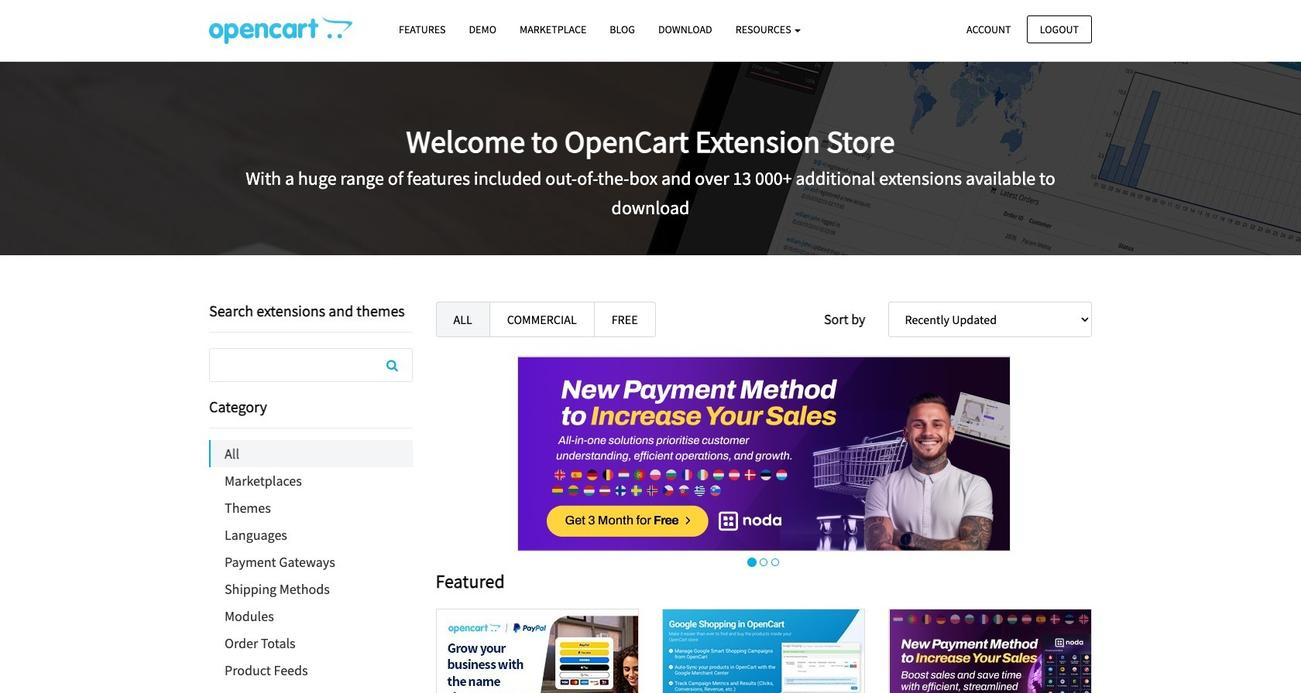 Task type: describe. For each thing, give the bounding box(es) containing it.
paypal checkout integration image
[[437, 610, 638, 694]]

google shopping for opencart image
[[663, 610, 864, 694]]

noda image
[[890, 610, 1091, 694]]



Task type: locate. For each thing, give the bounding box(es) containing it.
None text field
[[210, 349, 412, 382]]

node image
[[517, 356, 1010, 552]]

search image
[[386, 359, 398, 372]]

opencart extensions image
[[209, 16, 352, 44]]



Task type: vqa. For each thing, say whether or not it's contained in the screenshot.
Noda image
yes



